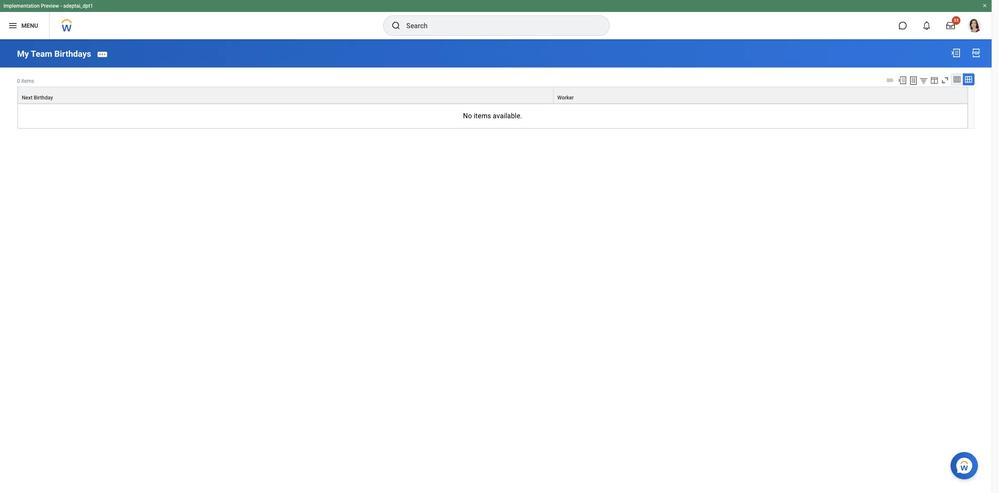 Task type: vqa. For each thing, say whether or not it's contained in the screenshot.
close environment banner image
yes



Task type: locate. For each thing, give the bounding box(es) containing it.
worker button
[[554, 87, 967, 103]]

team
[[31, 49, 52, 59]]

0 horizontal spatial items
[[21, 78, 34, 84]]

next
[[22, 95, 32, 101]]

my team birthdays main content
[[0, 39, 992, 137]]

my
[[17, 49, 29, 59]]

items right 0
[[21, 78, 34, 84]]

-
[[60, 3, 62, 9]]

1 horizontal spatial export to excel image
[[951, 48, 961, 58]]

my team birthdays element
[[17, 49, 91, 59]]

view printable version (pdf) image
[[971, 48, 981, 58]]

0 vertical spatial export to excel image
[[951, 48, 961, 58]]

export to excel image left export to worksheets image
[[898, 76, 907, 85]]

close environment banner image
[[982, 3, 987, 8]]

toolbar
[[884, 73, 975, 87]]

export to excel image left view printable version (pdf) icon
[[951, 48, 961, 58]]

row containing next birthday
[[18, 87, 968, 104]]

next birthday button
[[18, 87, 553, 103]]

click to view/edit grid preferences image
[[930, 76, 939, 85]]

items
[[21, 78, 34, 84], [474, 112, 491, 120]]

menu banner
[[0, 0, 992, 39]]

export to excel image
[[951, 48, 961, 58], [898, 76, 907, 85]]

my team birthdays
[[17, 49, 91, 59]]

items right no in the left of the page
[[474, 112, 491, 120]]

justify image
[[8, 21, 18, 31]]

row
[[18, 87, 968, 104]]

worker
[[557, 95, 574, 101]]

profile logan mcneil image
[[968, 19, 981, 34]]

1 vertical spatial items
[[474, 112, 491, 120]]

items for no
[[474, 112, 491, 120]]

0 vertical spatial items
[[21, 78, 34, 84]]

preview
[[41, 3, 59, 9]]

inbox large image
[[946, 21, 955, 30]]

adeptai_dpt1
[[63, 3, 93, 9]]

0 horizontal spatial export to excel image
[[898, 76, 907, 85]]

0
[[17, 78, 20, 84]]

menu
[[21, 22, 38, 29]]

row inside my team birthdays main content
[[18, 87, 968, 104]]

birthday
[[34, 95, 53, 101]]

33 button
[[941, 16, 961, 35]]

search image
[[391, 21, 401, 31]]

1 vertical spatial export to excel image
[[898, 76, 907, 85]]

1 horizontal spatial items
[[474, 112, 491, 120]]



Task type: describe. For each thing, give the bounding box(es) containing it.
select to filter grid data image
[[919, 76, 928, 85]]

menu button
[[0, 12, 49, 39]]

table image
[[953, 75, 961, 84]]

no
[[463, 112, 472, 120]]

birthdays
[[54, 49, 91, 59]]

implementation
[[3, 3, 40, 9]]

export to worksheets image
[[908, 76, 919, 86]]

no items available to be tagged image
[[886, 76, 895, 85]]

available.
[[493, 112, 522, 120]]

items for 0
[[21, 78, 34, 84]]

fullscreen image
[[940, 76, 950, 85]]

0 items
[[17, 78, 34, 84]]

Search Workday  search field
[[406, 16, 592, 35]]

expand table image
[[964, 75, 973, 84]]

notifications large image
[[922, 21, 931, 30]]

33
[[954, 18, 959, 23]]

implementation preview -   adeptai_dpt1
[[3, 3, 93, 9]]

next birthday
[[22, 95, 53, 101]]

toolbar inside my team birthdays main content
[[884, 73, 975, 87]]

no items available.
[[463, 112, 522, 120]]



